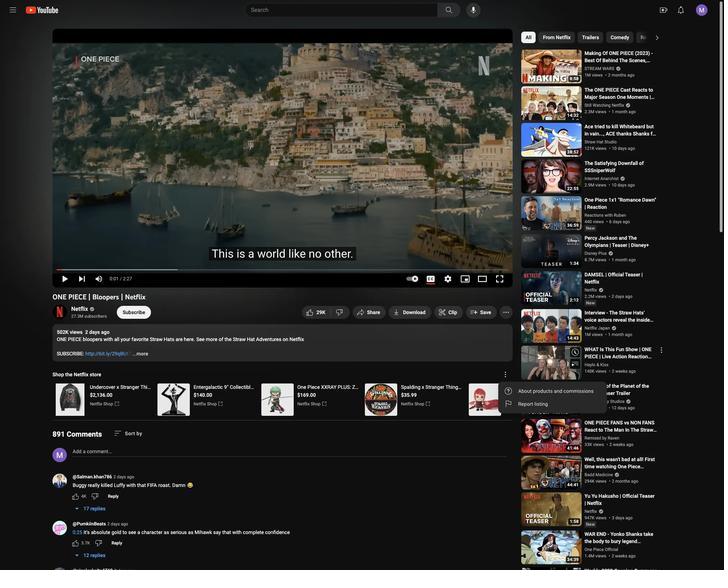 Task type: locate. For each thing, give the bounding box(es) containing it.
one inside one piece fans vs non fans react to the man in the straw hat |  live action episode 2
[[585, 420, 595, 426]]

piece down what
[[585, 354, 598, 360]]

in
[[585, 131, 589, 137]]

live up kiss
[[602, 354, 611, 360]]

official right damsel
[[608, 272, 624, 278]]

weeks for in
[[613, 442, 625, 447]]

days down damsel | official teaser | netflix by netflix 2,279,245 views 2 days ago 2 minutes, 12 seconds element
[[615, 294, 624, 299]]

2 vertical spatial new
[[586, 522, 595, 527]]

the right planet
[[642, 383, 649, 389]]

0 vertical spatial reaction
[[587, 204, 607, 210]]

nimona
[[505, 384, 523, 390]]

2 inside @salman.khan786 2 days ago
[[113, 475, 116, 480]]

and inside option
[[554, 388, 563, 394]]

live inside making of one piece (2023) - best of behind the scenes, creating live action & set visit | netflix
[[605, 65, 614, 70]]

views for the satisfying downfall of sssniperwolf
[[596, 183, 606, 188]]

2 vertical spatial 1 month ago
[[608, 332, 633, 337]]

making
[[585, 50, 601, 56]]

1 vertical spatial that
[[222, 530, 231, 535]]

reaction inside what is this fun show | one piece | live action reaction 1x1
[[628, 354, 648, 360]]

0 vertical spatial reply
[[108, 494, 119, 499]]

1 1m from the top
[[585, 73, 591, 78]]

1 vertical spatial a
[[83, 449, 86, 455]]

1 vertical spatial 1 month ago
[[612, 258, 636, 263]]

1 horizontal spatial a
[[137, 530, 140, 535]]

2 horizontal spatial hat
[[597, 140, 604, 145]]

2 vertical spatial live
[[597, 434, 606, 440]]

0 vertical spatial 10
[[612, 146, 617, 151]]

0 vertical spatial 1m views
[[585, 73, 603, 78]]

netflix shop down $35.99
[[401, 402, 424, 407]]

4 netflix shop from the left
[[401, 402, 424, 407]]

0 vertical spatial luffy
[[601, 138, 612, 144]]

of right out at the bottom
[[514, 392, 519, 398]]

and inside percy jackson and the olympians | teaser | disney+
[[619, 235, 627, 241]]

| inside the one piece cast reacts to major season one moments | netflix
[[650, 94, 651, 100]]

1 vertical spatial this
[[605, 347, 615, 352]]

2 9 k
[[317, 310, 326, 315]]

0 vertical spatial 1 month ago
[[612, 109, 636, 114]]

44:41 link
[[521, 456, 582, 491]]

one inside what is this fun show | one piece | live action reaction 1x1
[[642, 347, 652, 352]]

1m views down netflix japan
[[585, 332, 603, 337]]

0 horizontal spatial of
[[596, 58, 601, 63]]

hat up the 121k views
[[597, 140, 604, 145]]

views down kiss
[[596, 369, 607, 374]]

1 right 8.7m views
[[612, 258, 614, 263]]

0 vertical spatial shanks
[[633, 131, 650, 137]]

with inside @pumkiinbeats 2 days ago 0:25 it's absolute gold to see a character as serious as mihawk say that with complete confidence
[[232, 530, 242, 535]]

0 horizontal spatial 2 days ago
[[85, 329, 110, 335]]

| inside nimona film - plush toy bundle | netflix shop out of stock netflix shop
[[577, 384, 578, 390]]

war end - yonko shanks take the body to bury legend whitebeard
[[585, 532, 654, 552]]

0 vertical spatial 10 days ago
[[612, 146, 635, 151]]

official
[[608, 272, 624, 278], [623, 493, 638, 499], [605, 547, 619, 552]]

| left disney+ in the top right of the page
[[629, 242, 630, 248]]

listing
[[535, 401, 548, 407]]

straw inside one piece fans vs non fans react to the man in the straw hat |  live action episode 2
[[641, 427, 653, 433]]

planet
[[621, 383, 635, 389]]

reply
[[108, 494, 119, 499], [112, 541, 122, 546]]

121k
[[585, 146, 595, 151]]

2 vertical spatial official
[[605, 547, 619, 552]]

0 vertical spatial reply link
[[104, 491, 123, 502]]

war end - yonko shanks take the body to bury legend whitebeard by one piece official 1,472,867 views 2 weeks ago 34 minutes element
[[585, 531, 657, 552]]

yu left hakusho
[[592, 493, 598, 499]]

1 horizontal spatial fans
[[643, 420, 655, 426]]

a right see at the bottom left
[[137, 530, 140, 535]]

shanks inside ace tried to kill whitebeard but in vain..., ace thanks shanks for saving luffy
[[633, 131, 650, 137]]

2.9m
[[585, 183, 595, 188]]

kingdom of the planet of the apes | teaser trailer
[[585, 383, 649, 396]]

netflix inside damsel | official teaser | netflix
[[585, 279, 600, 285]]

440 views
[[585, 219, 604, 224]]

comment...
[[87, 449, 112, 455]]

10 for sssniperwolf
[[612, 183, 617, 188]]

whitebeard
[[585, 546, 611, 552]]

views for percy jackson and the olympians | teaser | disney+
[[596, 258, 606, 263]]

episode
[[606, 471, 624, 477]]

fans up man
[[611, 420, 623, 426]]

official down bury
[[605, 547, 619, 552]]

reaction down show
[[628, 354, 648, 360]]

2 down raven
[[610, 442, 612, 447]]

1.4m
[[585, 554, 595, 559]]

2 vertical spatial hat
[[585, 434, 593, 440]]

yu down 294k
[[585, 493, 591, 499]]

bloopers
[[92, 293, 119, 301]]

new for one piece 1x1 "romance dawn" | reaction
[[586, 226, 595, 231]]

3 netflix shop from the left
[[297, 402, 321, 407]]

10 days ago for whitebeard
[[612, 146, 635, 151]]

3 new from the top
[[586, 522, 595, 527]]

netflix shop down '$169.00'
[[297, 402, 321, 407]]

Share text field
[[367, 310, 380, 315]]

seek slider slider
[[57, 265, 509, 272]]

list box
[[498, 382, 607, 414]]

2 vertical spatial month
[[612, 332, 624, 337]]

with left fifa
[[126, 483, 136, 488]]

| up reactions
[[585, 204, 586, 210]]

0 vertical spatial this
[[212, 247, 234, 261]]

34:39
[[567, 557, 579, 562]]

one inside one piece xxray plus: zoro anime edition $169.00
[[297, 384, 306, 390]]

episode
[[623, 434, 641, 440]]

netflix down voice
[[585, 326, 597, 331]]

1 for actors
[[608, 332, 611, 337]]

one up season
[[595, 87, 604, 93]]

worlds 2023 opening ceremony | official teaser #1 - league of legends by league of legends 127,929 views 2 hours ago 46 seconds element
[[585, 568, 657, 570]]

0 vertical spatial 2 months ago
[[608, 73, 635, 78]]

0 horizontal spatial fans
[[611, 420, 623, 426]]

this inside youtube video player element
[[212, 247, 234, 261]]

2 vertical spatial action
[[607, 434, 622, 440]]

1 horizontal spatial by
[[602, 436, 607, 441]]

2 months ago for episode
[[612, 479, 639, 484]]

1 horizontal spatial and
[[619, 235, 627, 241]]

1 vertical spatial 1m
[[585, 332, 591, 337]]

teaser inside the yu yu hakusho | official teaser | netflix
[[640, 493, 655, 499]]

hats
[[164, 337, 174, 342]]

netflix inside one piece bloopers with all your favorite straw hats are here. see more of the straw hat adventures on netflix subscribe:
[[290, 337, 304, 342]]

days for 121k views
[[618, 146, 627, 151]]

sort
[[125, 431, 135, 436]]

olympians
[[585, 242, 609, 248]]

luffy down ace
[[601, 138, 612, 144]]

days up the buggy really killed luffy with that fifa roast. damn
[[117, 475, 126, 480]]

tab list containing all
[[521, 29, 724, 46]]

live up '33k views'
[[597, 434, 606, 440]]

- right (2023)
[[652, 50, 653, 56]]

1m for making of one piece (2023) - best of behind the scenes, creating live action & set visit | netflix
[[585, 73, 591, 78]]

this
[[597, 457, 605, 462]]

1 vertical spatial 2 days ago link
[[107, 521, 128, 528]]

1 vertical spatial 10 days ago
[[612, 183, 635, 188]]

2 days ago down damsel | official teaser | netflix by netflix 2,279,245 views 2 days ago 2 minutes, 12 seconds element
[[612, 294, 633, 299]]

2 1m from the top
[[585, 332, 591, 337]]

the up major
[[585, 87, 593, 93]]

0 vertical spatial and
[[619, 235, 627, 241]]

1 vertical spatial 2 weeks ago
[[610, 442, 634, 447]]

| right the 'apes' on the right of the page
[[597, 391, 599, 396]]

0 vertical spatial &
[[631, 65, 635, 70]]

hat inside one piece fans vs non fans react to the man in the straw hat |  live action episode 2
[[585, 434, 593, 440]]

0 vertical spatial new
[[586, 226, 595, 231]]

1 yu from the left
[[585, 493, 591, 499]]

0 horizontal spatial as
[[164, 530, 169, 535]]

1 vertical spatial japan
[[585, 332, 599, 337]]

0 horizontal spatial by
[[137, 431, 142, 436]]

| inside one piece fans vs non fans react to the man in the straw hat |  live action episode 2
[[594, 434, 595, 440]]

from
[[543, 35, 555, 40]]

netflix up 947k views
[[587, 501, 602, 506]]

- up actors
[[607, 310, 608, 316]]

bury
[[611, 539, 621, 544]]

one right show
[[642, 347, 652, 352]]

fans
[[611, 420, 623, 426], [643, 420, 655, 426]]

| right moments
[[650, 94, 651, 100]]

0 vertical spatial 2 weeks ago
[[612, 369, 636, 374]]

0 horizontal spatial a
[[83, 449, 86, 455]]

vs
[[624, 420, 629, 426]]

for
[[651, 131, 657, 137]]

| inside the entergalactic 9" collectible figure | netflix shop $140.00
[[270, 384, 271, 390]]

ago up ""romance"
[[628, 183, 635, 188]]

2 minutes, 12 seconds element
[[570, 298, 579, 303]]

days down ace tried to kill whitebeard but in vain..., ace thanks shanks for saving luffy
[[618, 146, 627, 151]]

😂 image
[[187, 483, 193, 488]]

days for 947k views
[[616, 516, 625, 521]]

10 days ago down anarchist
[[612, 183, 635, 188]]

interview
[[585, 310, 605, 316]]

1 horizontal spatial that
[[222, 530, 231, 535]]

century
[[594, 399, 609, 404]]

month down the one piece cast reacts to major season one moments | netflix
[[615, 109, 628, 114]]

views for kingdom of the planet of the apes | teaser trailer
[[596, 406, 606, 411]]

the inside the war end - yonko shanks take the body to bury legend whitebeard
[[585, 539, 592, 544]]

0 vertical spatial 2 days ago link
[[113, 474, 134, 480]]

views for war end - yonko shanks take the body to bury legend whitebeard
[[596, 554, 606, 559]]

1 vertical spatial official
[[623, 493, 638, 499]]

with left all
[[104, 337, 113, 342]]

piece for xxray
[[308, 384, 320, 390]]

the inside the satisfying downfall of sssniperwolf
[[585, 160, 593, 166]]

one
[[609, 50, 619, 56], [595, 87, 604, 93], [53, 293, 67, 301], [601, 324, 611, 330], [57, 337, 67, 342], [642, 347, 652, 352], [585, 420, 595, 426]]

1 horizontal spatial luffy
[[601, 138, 612, 144]]

piece left 1x1
[[595, 197, 608, 203]]

see
[[128, 530, 136, 535]]

1 vertical spatial shanks
[[626, 532, 643, 537]]

netflix inside the one piece cast reacts to major season one moments | netflix
[[585, 101, 600, 107]]

& inside making of one piece (2023) - best of behind the scenes, creating live action & set visit | netflix
[[631, 65, 635, 70]]

maria williams image
[[53, 448, 67, 462]]

disney+
[[631, 242, 649, 248]]

by inside "dropdown button"
[[137, 431, 142, 436]]

non
[[631, 420, 641, 426]]

hat
[[597, 140, 604, 145], [247, 337, 255, 342], [585, 434, 593, 440]]

shop down "subscribe:"
[[53, 372, 64, 378]]

Reply text field
[[112, 541, 122, 546]]

0 horizontal spatial hat
[[247, 337, 255, 342]]

views down the watching
[[596, 109, 606, 114]]

2 days ago link for @pumkiinbeats
[[107, 521, 128, 528]]

official inside the yu yu hakusho | official teaser | netflix
[[623, 493, 638, 499]]

days for 440 views
[[613, 219, 622, 224]]

0 vertical spatial 1m
[[585, 73, 591, 78]]

bad
[[622, 457, 630, 462]]

reply link for @pumkiinbeats
[[107, 538, 127, 549]]

0 horizontal spatial &
[[597, 363, 599, 368]]

1 vertical spatial of
[[596, 58, 601, 63]]

0 vertical spatial weeks
[[616, 369, 628, 374]]

netflix shop
[[90, 402, 113, 407], [194, 402, 217, 407], [297, 402, 321, 407], [401, 402, 424, 407]]

cast
[[621, 87, 631, 93]]

weeks down raven
[[613, 442, 625, 447]]

really
[[88, 483, 100, 488]]

2
[[608, 73, 611, 78], [612, 294, 614, 299], [317, 310, 319, 315], [85, 329, 88, 335], [612, 369, 615, 374], [642, 434, 645, 440], [610, 442, 612, 447], [113, 475, 116, 480], [612, 479, 615, 484], [107, 522, 110, 527], [612, 554, 614, 559]]

a inside @pumkiinbeats 2 days ago 0:25 it's absolute gold to see a character as serious as mihawk say that with complete confidence
[[137, 530, 140, 535]]

0 horizontal spatial and
[[554, 388, 563, 394]]

0 horizontal spatial yu
[[585, 493, 591, 499]]

days right 6
[[613, 219, 622, 224]]

views down reactions
[[593, 219, 604, 224]]

1 vertical spatial reply link
[[107, 538, 127, 549]]

1 vertical spatial hat
[[247, 337, 255, 342]]

subscribe button
[[117, 306, 151, 319]]

0 vertical spatial month
[[615, 109, 628, 114]]

1 for teaser
[[612, 258, 614, 263]]

one inside the one piece 1x1 "romance dawn" | reaction
[[585, 197, 594, 203]]

new down 2.2m at the bottom of page
[[586, 301, 595, 306]]

1 new from the top
[[586, 226, 595, 231]]

set
[[636, 65, 643, 70]]

views down century
[[596, 406, 606, 411]]

luffy up reply text field
[[114, 483, 125, 488]]

ago up show
[[625, 332, 633, 337]]

months for action
[[612, 73, 626, 78]]

legend
[[622, 539, 638, 544]]

days
[[618, 146, 627, 151], [618, 183, 627, 188], [613, 219, 622, 224], [615, 294, 624, 299], [89, 329, 100, 335], [618, 406, 627, 411], [117, 475, 126, 480], [616, 516, 625, 521], [111, 522, 120, 527]]

| right show
[[639, 347, 641, 352]]

2 vertical spatial a
[[137, 530, 140, 535]]

22:55 link
[[521, 160, 582, 194]]

mihawk
[[195, 530, 212, 535]]

1m down the stream
[[585, 73, 591, 78]]

new down 440
[[586, 226, 595, 231]]

& left kiss
[[597, 363, 599, 368]]

interview - the straw hats' voice actors reveal the inside story. | one piece | netflix japan by netflix japan 1,062,310 views 1 month ago 14 minutes, 43 seconds element
[[585, 309, 657, 337]]

1 horizontal spatial as
[[188, 530, 193, 535]]

1 vertical spatial new
[[586, 301, 595, 306]]

well, this wasn't bad at all! first time watching one piece season 1 episode 1 reaction by badd medicine 294,852 views 2 months ago 44 minutes element
[[585, 456, 657, 477]]

1 vertical spatial action
[[613, 354, 627, 360]]

piece up '$169.00'
[[308, 384, 320, 390]]

one piece official
[[585, 547, 619, 552]]

reactions with ruben
[[585, 213, 626, 218]]

@pumkiinbeats image
[[53, 521, 67, 535]]

views for interview - the straw hats' voice actors reveal the inside story. | one piece | netflix japan
[[592, 332, 603, 337]]

2 inside @pumkiinbeats 2 days ago 0:25 it's absolute gold to see a character as serious as mihawk say that with complete confidence
[[107, 522, 110, 527]]

action inside what is this fun show | one piece | live action reaction 1x1
[[613, 354, 627, 360]]

live down 'behind'
[[605, 65, 614, 70]]

20th century studios
[[585, 399, 625, 404]]

piece up season
[[606, 87, 619, 93]]

ago up the gold
[[121, 522, 128, 527]]

tab list
[[521, 29, 724, 46]]

2 months ago for action
[[608, 73, 635, 78]]

14 minutes, 32 seconds element
[[567, 113, 579, 118]]

8.7m
[[585, 258, 595, 263]]

1 month ago up fun
[[608, 332, 633, 337]]

1 vertical spatial and
[[554, 388, 563, 394]]

| inside making of one piece (2023) - best of behind the scenes, creating live action & set visit | netflix
[[656, 65, 657, 70]]

hat left adventures
[[247, 337, 255, 342]]

0:25
[[73, 530, 82, 535]]

shop the netflix store heading
[[53, 371, 101, 378]]

& left "set"
[[631, 65, 635, 70]]

44:41
[[567, 483, 579, 488]]

38 minutes, 52 seconds element
[[567, 150, 579, 155]]

2 horizontal spatial a
[[248, 247, 254, 261]]

2 vertical spatial 2 weeks ago
[[612, 554, 636, 559]]

- inside nimona film - plush toy bundle | netflix shop out of stock netflix shop
[[535, 384, 536, 390]]

a right add
[[83, 449, 86, 455]]

1 horizontal spatial of
[[603, 50, 608, 56]]

1 vertical spatial &
[[597, 363, 599, 368]]

months for episode
[[616, 479, 630, 484]]

$35.99
[[401, 392, 417, 398]]

1 netflix shop from the left
[[90, 402, 113, 407]]

avatar image image
[[696, 4, 708, 16]]

roast.
[[158, 483, 171, 488]]

0 vertical spatial live
[[605, 65, 614, 70]]

weeks for legend
[[615, 554, 628, 559]]

10
[[612, 146, 617, 151], [612, 183, 617, 188]]

views for the one piece cast reacts to major season one moments | netflix
[[596, 109, 606, 114]]

japan
[[598, 326, 610, 331], [585, 332, 599, 337]]

teaser up 20th century studios on the bottom right of page
[[600, 391, 615, 396]]

ace
[[606, 131, 615, 137]]

8 minutes, 58 seconds element
[[570, 76, 579, 81]]

to up remixed by raven
[[599, 427, 603, 433]]

| right visit
[[656, 65, 657, 70]]

0 vertical spatial months
[[612, 73, 626, 78]]

take
[[644, 532, 654, 537]]

1 1m views from the top
[[585, 73, 603, 78]]

hat up 33k
[[585, 434, 593, 440]]

piece inside the one piece cast reacts to major season one moments | netflix
[[606, 87, 619, 93]]

report listing element
[[519, 401, 594, 408]]

commissions
[[564, 388, 594, 394]]

2 days ago link for @salman.khan786
[[113, 474, 134, 480]]

here.
[[184, 337, 195, 342]]

0 horizontal spatial this
[[212, 247, 234, 261]]

one up 502k
[[53, 293, 67, 301]]

piece inside the one piece 1x1 "romance dawn" | reaction
[[595, 197, 608, 203]]

1 vertical spatial month
[[615, 258, 628, 263]]

2 days ago link up the gold
[[107, 521, 128, 528]]

like
[[289, 247, 306, 261]]

1 horizontal spatial reaction
[[628, 354, 648, 360]]

and for commissions
[[554, 388, 563, 394]]

about products and commissions link
[[498, 385, 607, 398]]

piece inside one piece fans vs non fans react to the man in the straw hat |  live action episode 2
[[596, 420, 610, 426]]

share
[[367, 310, 380, 315]]

sssniperwolf
[[585, 168, 616, 173]]

1 horizontal spatial hat
[[585, 434, 593, 440]]

that right say
[[222, 530, 231, 535]]

44 minutes, 41 seconds element
[[567, 483, 579, 488]]

netflix shop for $169.00
[[297, 402, 321, 407]]

- inside making of one piece (2023) - best of behind the scenes, creating live action & set visit | netflix
[[652, 50, 653, 56]]

days for 2.2m views
[[615, 294, 624, 299]]

5.8m
[[585, 406, 595, 411]]

all
[[526, 35, 532, 40]]

views for making of one piece (2023) - best of behind the scenes, creating live action & set visit | netflix
[[592, 73, 603, 78]]

figure
[[255, 384, 269, 390]]

month down "reveal"
[[612, 332, 624, 337]]

reply for @pumkiinbeats
[[112, 541, 122, 546]]

0 vertical spatial action
[[616, 65, 630, 70]]

1.4m views
[[585, 554, 606, 559]]

1 horizontal spatial &
[[631, 65, 635, 70]]

27.3 million subscribers element
[[71, 313, 107, 320]]

| inside kingdom of the planet of the apes | teaser trailer
[[597, 391, 599, 396]]

1 as from the left
[[164, 530, 169, 535]]

moments
[[627, 94, 649, 100]]

1 vertical spatial weeks
[[613, 442, 625, 447]]

0 vertical spatial japan
[[598, 326, 610, 331]]

share button
[[353, 306, 386, 319]]

1 vertical spatial luffy
[[114, 483, 125, 488]]

1 minute, 58 seconds element
[[570, 519, 579, 524]]

official for piece
[[605, 547, 619, 552]]

month for |
[[615, 258, 628, 263]]

piece inside interview - the straw hats' voice actors reveal the inside story. | one piece | netflix japan
[[612, 324, 626, 330]]

shanks inside the war end - yonko shanks take the body to bury legend whitebeard
[[626, 532, 643, 537]]

and for the
[[619, 235, 627, 241]]

show
[[626, 347, 638, 352]]

one inside the one piece cast reacts to major season one moments | netflix
[[617, 94, 626, 100]]

2 fans from the left
[[643, 420, 655, 426]]

0 vertical spatial 2 days ago
[[612, 294, 633, 299]]

actors
[[598, 317, 612, 323]]

views down plus
[[596, 258, 606, 263]]

1 horizontal spatial this
[[605, 347, 615, 352]]

2 down what is this fun show | one piece | live action reaction 1x1
[[612, 369, 615, 374]]

as right the serious
[[188, 530, 193, 535]]

killed
[[101, 483, 113, 488]]

netflix down inside in the right of the page
[[629, 324, 644, 330]]

kingdom of the planet of the apes | teaser trailer by 20th century studios 5,881,674 views 12 days ago 1 minute, 40 seconds element
[[585, 383, 657, 397]]

1 vertical spatial 10
[[612, 183, 617, 188]]

reply link for @salman.khan786
[[104, 491, 123, 502]]

straw up "reveal"
[[619, 310, 632, 316]]

1 vertical spatial 2 months ago
[[612, 479, 639, 484]]

1 vertical spatial 1m views
[[585, 332, 603, 337]]

35:04 link
[[521, 346, 582, 380]]

ruben
[[614, 213, 626, 218]]

about products and commissions
[[519, 388, 594, 394]]

10 down anarchist
[[612, 183, 617, 188]]

Download text field
[[403, 310, 426, 315]]

0 horizontal spatial reaction
[[587, 204, 607, 210]]

new
[[586, 226, 595, 231], [586, 301, 595, 306], [586, 522, 595, 527]]

report
[[519, 401, 534, 407]]

6
[[609, 219, 612, 224]]

official inside damsel | official teaser | netflix
[[608, 272, 624, 278]]

1 vertical spatial reaction
[[628, 354, 648, 360]]

new for damsel | official teaser | netflix
[[586, 301, 595, 306]]

netflix shop for $2,136.00
[[90, 402, 113, 407]]

1 right episode
[[626, 471, 628, 477]]

10 days ago for sssniperwolf
[[612, 183, 635, 188]]

1 vertical spatial live
[[602, 354, 611, 360]]

action down fun
[[613, 354, 627, 360]]

ace tried to kill whitebeard but in vain..., ace thanks shanks for saving luffy by  straw hat studio 121,712 views 10 days ago 38 minutes element
[[585, 123, 657, 144]]

0 horizontal spatial that
[[137, 483, 146, 488]]

making of one piece (2023) - best of behind the scenes, creating live action & set visit | netflix by stream wars 1,027,816 views 2 months ago 8 minutes, 58 seconds element
[[585, 50, 657, 78]]

the inside percy jackson and the olympians | teaser | disney+
[[629, 235, 637, 241]]

japan down actors
[[598, 326, 610, 331]]

from netflix
[[543, 35, 571, 40]]

1 vertical spatial reply
[[112, 541, 122, 546]]

2 new from the top
[[586, 301, 595, 306]]

2 vertical spatial weeks
[[615, 554, 628, 559]]

1 vertical spatial months
[[616, 479, 630, 484]]

0 vertical spatial official
[[608, 272, 624, 278]]

of up stream wars at right top
[[596, 58, 601, 63]]

2 1m views from the top
[[585, 332, 603, 337]]

1 horizontal spatial 2 days ago
[[612, 294, 633, 299]]

1 horizontal spatial yu
[[592, 493, 598, 499]]

reacts
[[632, 87, 648, 93]]

| up '33k views'
[[594, 434, 595, 440]]

days inside @pumkiinbeats 2 days ago 0:25 it's absolute gold to see a character as serious as mihawk say that with complete confidence
[[111, 522, 120, 527]]

visit
[[645, 65, 655, 70]]

days inside @salman.khan786 2 days ago
[[117, 475, 126, 480]]

1m for interview - the straw hats' voice actors reveal the inside story. | one piece | netflix japan
[[585, 332, 591, 337]]

None search field
[[232, 3, 462, 17]]

with inside one piece bloopers with all your favorite straw hats are here. see more of the straw hat adventures on netflix subscribe:
[[104, 337, 113, 342]]

36:59
[[567, 223, 579, 228]]

@pumkiinbeats
[[73, 521, 106, 527]]

piece inside one piece xxray plus: zoro anime edition $169.00
[[308, 384, 320, 390]]

2 netflix shop from the left
[[194, 402, 217, 407]]

netflix down $140.00
[[194, 402, 206, 407]]

of up 'behind'
[[603, 50, 608, 56]]

of inside nimona film - plush toy bundle | netflix shop out of stock netflix shop
[[514, 392, 519, 398]]

anarchist
[[601, 176, 619, 181]]

buggy
[[73, 483, 87, 488]]

10 days ago down studio
[[612, 146, 635, 151]]

reaction inside the one piece 1x1 "romance dawn" | reaction
[[587, 204, 607, 210]]



Task type: vqa. For each thing, say whether or not it's contained in the screenshot.
Music
no



Task type: describe. For each thing, give the bounding box(es) containing it.
1x1
[[585, 361, 594, 367]]

remixed
[[585, 436, 601, 441]]

stream wars
[[585, 66, 614, 71]]

piece inside one piece bloopers with all your favorite straw hats are here. see more of the straw hat adventures on netflix subscribe:
[[68, 337, 82, 342]]

6 days ago
[[609, 219, 630, 224]]

download button
[[389, 306, 431, 319]]

piece for official
[[593, 547, 604, 552]]

ago up the cast
[[628, 73, 635, 78]]

9
[[319, 310, 322, 315]]

views right 2.2m at the bottom of page
[[596, 294, 606, 299]]

netflix inside interview - the straw hats' voice actors reveal the inside story. | one piece | netflix japan
[[629, 324, 644, 330]]

0 vertical spatial of
[[603, 50, 608, 56]]

| down jackson at top
[[610, 242, 611, 248]]

official for |
[[608, 272, 624, 278]]

http://bit.ly/29qbut7
[[85, 351, 131, 357]]

straw left hats
[[150, 337, 163, 342]]

netflix shop for $140.00
[[194, 402, 217, 407]]

the one piece cast reacts to major season one moments | netflix by still watching netflix 2,391,808 views 1 month ago 14 minutes, 32 seconds element
[[585, 86, 657, 107]]

one piece 1x1 "romance dawn" | reaction by reactions with ruben 440 views 6 days ago 36 minutes element
[[585, 196, 657, 211]]

294k
[[585, 479, 595, 484]]

- inside interview - the straw hats' voice actors reveal the inside story. | one piece | netflix japan
[[607, 310, 608, 316]]

35 minutes, 4 seconds element
[[567, 373, 579, 378]]

14 minutes, 43 seconds element
[[567, 336, 579, 341]]

33k views
[[585, 442, 604, 447]]

ago up planet
[[629, 369, 636, 374]]

the inside heading
[[65, 372, 72, 378]]

views right 947k
[[596, 516, 607, 521]]

piece inside what is this fun show | one piece | live action reaction 1x1
[[585, 354, 598, 360]]

| right damsel
[[606, 272, 607, 278]]

this inside what is this fun show | one piece | live action reaction 1x1
[[605, 347, 615, 352]]

but
[[647, 124, 654, 129]]

the up trailer
[[612, 383, 619, 389]]

serious
[[170, 530, 187, 535]]

one for one piece xxray plus: zoro anime edition $169.00
[[297, 384, 306, 390]]

behind
[[603, 58, 618, 63]]

disney plus
[[585, 251, 607, 256]]

netflix inside heading
[[74, 372, 88, 378]]

vain...,
[[590, 131, 605, 137]]

2 left k
[[317, 310, 319, 315]]

one for one piece official
[[585, 547, 592, 552]]

related
[[641, 35, 658, 40]]

shop up the 'apes' on the right of the page
[[595, 384, 607, 390]]

straw up "121k"
[[585, 140, 596, 145]]

what is this fun show | one piece | live action reaction 1x1 by haylo & kiss 140,950 views 2 weeks ago 35 minutes element
[[585, 346, 657, 367]]

clip
[[449, 310, 457, 315]]

downfall
[[618, 160, 638, 166]]

kingdom
[[585, 383, 605, 389]]

ago inside @pumkiinbeats 2 days ago 0:25 it's absolute gold to see a character as serious as mihawk say that with complete confidence
[[121, 522, 128, 527]]

subscribers
[[84, 314, 107, 319]]

the satisfying downfall of sssniperwolf by internet anarchist 2,970,161 views 10 days ago 22 minutes element
[[585, 160, 657, 174]]

best
[[585, 58, 595, 63]]

2.3m views
[[585, 109, 606, 114]]

33k
[[585, 442, 592, 447]]

download
[[403, 310, 426, 315]]

to inside @pumkiinbeats 2 days ago 0:25 it's absolute gold to see a character as serious as mihawk say that with complete confidence
[[123, 530, 127, 535]]

with up 6
[[605, 213, 613, 218]]

shop inside the entergalactic 9" collectible figure | netflix shop $140.00
[[288, 384, 299, 390]]

yu yu hakusho | official teaser | netflix by netflix 947,942 views 3 days ago 1 minute, 58 seconds element
[[585, 493, 657, 507]]

percy jackson and the olympians | teaser | disney+ by disney plus 8,779,759 views 1 month ago 1 minute, 34 seconds element
[[585, 234, 657, 249]]

1:34
[[570, 261, 579, 266]]

days for 5.8m views
[[618, 406, 627, 411]]

more
[[206, 337, 217, 342]]

add
[[73, 449, 82, 455]]

action inside one piece fans vs non fans react to the man in the straw hat |  live action episode 2
[[607, 434, 622, 440]]

piece up 'netflix' link
[[68, 293, 87, 301]]

no
[[309, 247, 322, 261]]

Search text field
[[251, 5, 436, 15]]

891 comments
[[53, 430, 102, 439]]

shop down $140.00
[[207, 402, 217, 407]]

the inside one piece bloopers with all your favorite straw hats are here. see more of the straw hat adventures on netflix subscribe:
[[225, 337, 232, 342]]

1m views for |
[[585, 332, 603, 337]]

netflix inside tab list
[[556, 35, 571, 40]]

of right planet
[[636, 383, 641, 389]]

netflix up 2.2m at the bottom of page
[[585, 288, 597, 293]]

netflix up 947k
[[585, 509, 597, 514]]

at
[[631, 457, 636, 462]]

@pumkiinbeats link
[[73, 521, 106, 528]]

12 days ago
[[612, 406, 635, 411]]

41 minutes, 46 seconds element
[[567, 446, 579, 451]]

2 inside one piece fans vs non fans react to the man in the straw hat |  live action episode 2
[[642, 434, 645, 440]]

1 fans from the left
[[611, 420, 623, 426]]

live inside one piece fans vs non fans react to the man in the straw hat |  live action episode 2
[[597, 434, 606, 440]]

- inside the war end - yonko shanks take the body to bury legend whitebeard
[[608, 532, 609, 537]]

that inside @pumkiinbeats 2 days ago 0:25 it's absolute gold to see a character as serious as mihawk say that with complete confidence
[[222, 530, 231, 535]]

days up bloopers
[[89, 329, 100, 335]]

to inside the one piece cast reacts to major season one moments | netflix
[[649, 87, 653, 93]]

one inside the well, this wasn't bad at all! first time watching one piece season 1 episode 1 reaction
[[618, 464, 627, 470]]

14:32 link
[[521, 86, 582, 121]]

one inside one piece bloopers with all your favorite straw hats are here. see more of the straw hat adventures on netflix subscribe:
[[57, 337, 67, 342]]

on
[[283, 337, 288, 342]]

8.7m views
[[585, 258, 606, 263]]

ago down damsel | official teaser | netflix by netflix 2,279,245 views 2 days ago 2 minutes, 12 seconds element
[[625, 294, 633, 299]]

ago down episode
[[626, 442, 634, 447]]

netflix up 27.3m
[[71, 306, 88, 313]]

| down is
[[600, 354, 601, 360]]

one for one piece 1x1 "romance dawn" | reaction
[[585, 197, 594, 203]]

youtube video player element
[[53, 29, 513, 288]]

netflix down '$169.00'
[[297, 402, 310, 407]]

damsel | official teaser | netflix by netflix 2,279,245 views 2 days ago 2 minutes, 12 seconds element
[[585, 271, 657, 286]]

shop down $2,136.00
[[103, 402, 113, 407]]

@salman.khan786 2 days ago
[[73, 474, 134, 480]]

1:40
[[570, 409, 579, 414]]

time
[[585, 464, 595, 470]]

1:58 link
[[521, 493, 582, 527]]

"romance
[[618, 197, 641, 203]]

making of one piece (2023) - best of behind the scenes, creating live action & set visit | netflix
[[585, 50, 657, 78]]

the down non
[[631, 427, 639, 433]]

0 vertical spatial hat
[[597, 140, 604, 145]]

reaction
[[630, 471, 648, 477]]

2 yu from the left
[[592, 493, 598, 499]]

collectible
[[230, 384, 253, 390]]

netflix down $2,136.00
[[90, 402, 102, 407]]

1x1
[[609, 197, 617, 203]]

| up 'netflix' link
[[88, 293, 91, 301]]

hat inside one piece bloopers with all your favorite straw hats are here. see more of the straw hat adventures on netflix subscribe:
[[247, 337, 255, 342]]

0 vertical spatial a
[[248, 247, 254, 261]]

straw inside interview - the straw hats' voice actors reveal the inside story. | one piece | netflix japan
[[619, 310, 632, 316]]

1 month ago for one
[[612, 109, 636, 114]]

autoplay is on image
[[406, 276, 419, 282]]

adventures
[[256, 337, 281, 342]]

2 weeks ago for action
[[612, 369, 636, 374]]

shop down $35.99
[[415, 402, 424, 407]]

140k views
[[585, 369, 607, 374]]

one piece fans vs non fans react to the man in the straw hat |  live action episode 2 by remixed by raven 33,663 views 2 weeks ago 41 minutes element
[[585, 419, 657, 440]]

major
[[585, 94, 598, 100]]

Save text field
[[480, 310, 491, 315]]

in
[[625, 427, 630, 433]]

0 horizontal spatial luffy
[[114, 483, 125, 488]]

by for remixed
[[602, 436, 607, 441]]

views right 502k
[[70, 329, 83, 335]]

weeks for action
[[616, 369, 628, 374]]

the inside interview - the straw hats' voice actors reveal the inside story. | one piece | netflix japan
[[628, 317, 635, 323]]

ago up 'downfall'
[[628, 146, 635, 151]]

zoro
[[352, 384, 363, 390]]

teaser inside percy jackson and the olympians | teaser | disney+
[[612, 242, 628, 248]]

season
[[599, 94, 616, 100]]

34 minutes, 39 seconds element
[[567, 557, 579, 562]]

1 for major
[[612, 109, 614, 114]]

japan inside interview - the straw hats' voice actors reveal the inside story. | one piece | netflix japan
[[585, 332, 599, 337]]

ago up whitebeard
[[629, 109, 636, 114]]

Add a comment... text field
[[73, 449, 112, 455]]

to inside one piece fans vs non fans react to the man in the straw hat |  live action episode 2
[[599, 427, 603, 433]]

891
[[53, 430, 65, 439]]

2 as from the left
[[188, 530, 193, 535]]

what is this fun show | one piece | live action reaction 1x1
[[585, 347, 652, 367]]

ago up bloopers
[[101, 329, 110, 335]]

2 weeks ago for in
[[610, 442, 634, 447]]

ago down ruben
[[623, 219, 630, 224]]

month for reveal
[[612, 332, 624, 337]]

netflix inside making of one piece (2023) - best of behind the scenes, creating live action & set visit | netflix
[[585, 72, 600, 78]]

ago down reaction
[[631, 479, 639, 484]]

Subscribe text field
[[123, 310, 145, 315]]

Clip text field
[[449, 310, 457, 315]]

damsel
[[585, 272, 604, 278]]

studio
[[605, 140, 617, 145]]

new for yu yu hakusho | official teaser | netflix
[[586, 522, 595, 527]]

ago down the legend on the right
[[629, 554, 636, 559]]

1 minute, 40 seconds element
[[570, 409, 579, 414]]

2 down episode
[[612, 479, 615, 484]]

watching
[[596, 464, 617, 470]]

netflix inside the entergalactic 9" collectible figure | netflix shop $140.00
[[272, 384, 287, 390]]

0 vertical spatial that
[[137, 483, 146, 488]]

...more button
[[132, 350, 148, 357]]

2 right the 2.2m views
[[612, 294, 614, 299]]

views for ace tried to kill whitebeard but in vain..., ace thanks shanks for saving luffy
[[596, 146, 607, 151]]

2:27
[[123, 276, 132, 282]]

other.
[[325, 247, 354, 261]]

to inside ace tried to kill whitebeard but in vain..., ace thanks shanks for saving luffy
[[606, 124, 611, 129]]

| right story. at the bottom of the page
[[598, 324, 600, 330]]

trailers
[[582, 35, 599, 40]]

1 month ago for disney+
[[612, 258, 636, 263]]

1 minute, 34 seconds element
[[570, 261, 579, 266]]

| down disney+ in the top right of the page
[[642, 272, 643, 278]]

2 up bloopers
[[85, 329, 88, 335]]

by for sort
[[137, 431, 142, 436]]

ago inside @salman.khan786 2 days ago
[[127, 475, 134, 480]]

hats'
[[633, 310, 645, 316]]

views for one piece fans vs non fans react to the man in the straw hat |  live action episode 2
[[593, 442, 604, 447]]

of inside the satisfying downfall of sssniperwolf
[[639, 160, 644, 166]]

947k
[[585, 516, 595, 521]]

| right bloopers
[[121, 293, 123, 301]]

luffy inside ace tried to kill whitebeard but in vain..., ace thanks shanks for saving luffy
[[601, 138, 612, 144]]

netflix inside the yu yu hakusho | official teaser | netflix
[[587, 501, 602, 506]]

| up 947k
[[585, 501, 586, 506]]

internet anarchist
[[585, 176, 619, 181]]

20th
[[585, 399, 593, 404]]

apes
[[585, 391, 596, 396]]

the inside making of one piece (2023) - best of behind the scenes, creating live action & set visit | netflix
[[619, 58, 628, 63]]

ago right 3
[[626, 516, 633, 521]]

shop down 'stock'
[[518, 400, 528, 405]]

whitebeard
[[620, 124, 645, 129]]

live inside what is this fun show | one piece | live action reaction 1x1
[[602, 354, 611, 360]]

of inside one piece bloopers with all your favorite straw hats are here. see more of the straw hat adventures on netflix subscribe:
[[219, 337, 223, 342]]

piece inside the well, this wasn't bad at all! first time watching one piece season 1 episode 1 reaction
[[628, 464, 641, 470]]

straw right more
[[233, 337, 246, 342]]

reply for @salman.khan786
[[108, 494, 119, 499]]

teaser inside kingdom of the planet of the apes | teaser trailer
[[600, 391, 615, 396]]

about products and commissions element
[[519, 388, 594, 395]]

2 down one piece official
[[612, 554, 614, 559]]

22 minutes, 55 seconds element
[[567, 186, 579, 191]]

to inside the war end - yonko shanks take the body to bury legend whitebeard
[[605, 539, 610, 544]]

action inside making of one piece (2023) - best of behind the scenes, creating live action & set visit | netflix
[[616, 65, 630, 70]]

10 for whitebeard
[[612, 146, 617, 151]]

store
[[90, 372, 101, 378]]

views for well, this wasn't bad at all! first time watching one piece season 1 episode 1 reaction
[[596, 479, 607, 484]]

netflix down season
[[612, 103, 624, 108]]

days for 2.9m views
[[618, 183, 627, 188]]

month for season
[[615, 109, 628, 114]]

3 days ago
[[612, 516, 633, 521]]

dawn"
[[642, 197, 656, 203]]

36 minutes, 59 seconds element
[[567, 223, 579, 228]]

netflix up subscribe 'text box'
[[125, 293, 146, 301]]

one inside interview - the straw hats' voice actors reveal the inside story. | one piece | netflix japan
[[601, 324, 611, 330]]

one inside the one piece cast reacts to major season one moments | netflix
[[595, 87, 604, 93]]

it's
[[84, 530, 90, 535]]

list box containing about products and commissions
[[498, 382, 607, 414]]

1 vertical spatial 2 days ago
[[85, 329, 110, 335]]

2 down 'wars' in the right top of the page
[[608, 73, 611, 78]]

0:25 link
[[73, 529, 82, 536]]

ago up non
[[628, 406, 635, 411]]

shop inside heading
[[53, 372, 64, 378]]

ago down disney+ in the top right of the page
[[629, 258, 636, 263]]

35:04
[[567, 373, 579, 378]]

@salman.khan786 image
[[53, 474, 67, 488]]

about products and commissions option
[[498, 385, 607, 398]]

12
[[612, 406, 617, 411]]

502k views
[[57, 329, 83, 335]]

the inside interview - the straw hats' voice actors reveal the inside story. | one piece | netflix japan
[[609, 310, 618, 316]]

buggy really killed luffy with that fifa roast. damn
[[73, 483, 187, 488]]

947k views
[[585, 516, 607, 521]]

the inside the one piece cast reacts to major season one moments | netflix
[[585, 87, 593, 93]]

still watching netflix
[[585, 103, 624, 108]]

netflix shop for $35.99
[[401, 402, 424, 407]]

Reply text field
[[108, 494, 119, 499]]

0:01 / 2:27
[[110, 276, 132, 282]]

piece for 1x1
[[595, 197, 608, 203]]

piece inside making of one piece (2023) - best of behind the scenes, creating live action & set visit | netflix
[[620, 50, 634, 56]]

what
[[585, 347, 599, 352]]

kiss
[[601, 363, 609, 368]]

| down "reveal"
[[627, 324, 628, 330]]

| inside the one piece 1x1 "romance dawn" | reaction
[[585, 204, 586, 210]]

1m views for creating
[[585, 73, 603, 78]]

the up raven
[[604, 427, 613, 433]]

| right hakusho
[[620, 493, 621, 499]]

3.7k likes element
[[81, 540, 90, 547]]

teaser inside damsel | official teaser | netflix
[[625, 272, 640, 278]]

1 down watching
[[602, 471, 605, 477]]

entergalactic 9" collectible figure | netflix shop $140.00
[[194, 384, 299, 398]]

war
[[585, 532, 596, 537]]

@salman.khan786
[[73, 474, 112, 480]]

stock
[[520, 392, 532, 398]]

netflix down $35.99
[[401, 402, 414, 407]]

2.2m views
[[585, 294, 606, 299]]

damn
[[172, 483, 186, 488]]

netflix down out at the bottom
[[505, 400, 517, 405]]

4k likes element
[[81, 493, 86, 500]]

netflix up the 'apes' on the right of the page
[[579, 384, 594, 390]]

of right kingdom
[[606, 383, 611, 389]]

one inside making of one piece (2023) - best of behind the scenes, creating live action & set visit | netflix
[[609, 50, 619, 56]]

report listing option
[[498, 398, 607, 411]]

shop down '$169.00'
[[311, 402, 321, 407]]

1 month ago for the
[[608, 332, 633, 337]]

2 weeks ago for legend
[[612, 554, 636, 559]]

views for what is this fun show | one piece | live action reaction 1x1
[[596, 369, 607, 374]]

anime
[[364, 384, 378, 390]]

140k
[[585, 369, 595, 374]]



